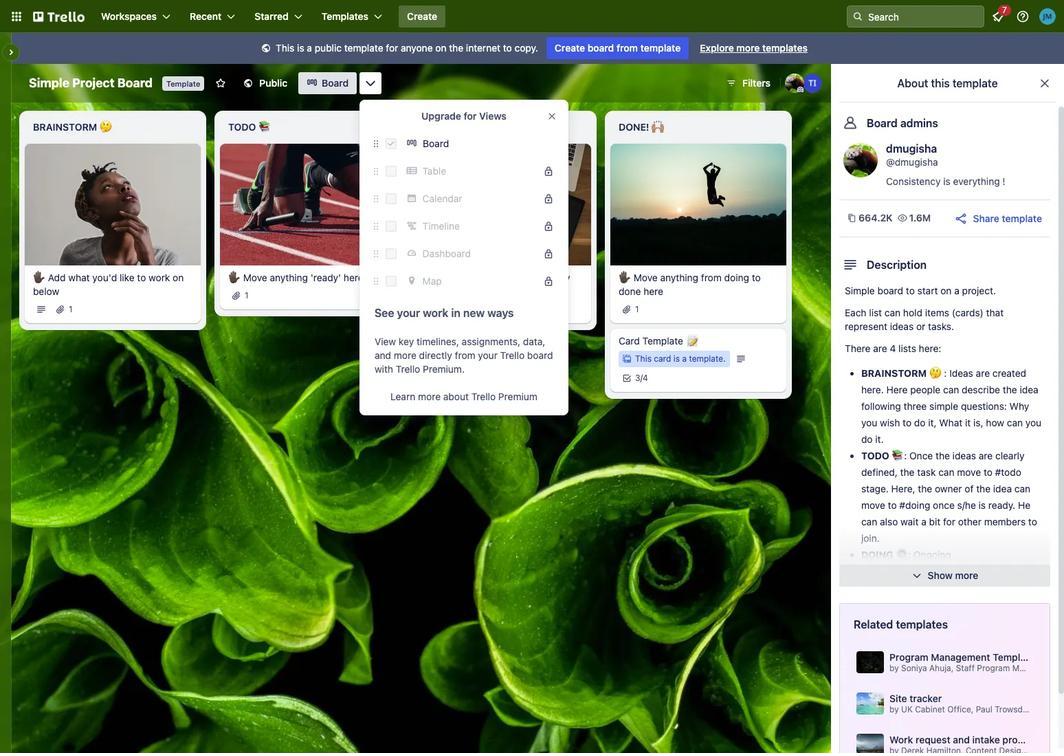 Task type: vqa. For each thing, say whether or not it's contained in the screenshot.
'Template Board' ICON
no



Task type: describe. For each thing, give the bounding box(es) containing it.
starred button
[[246, 6, 311, 28]]

table
[[423, 165, 447, 177]]

to left copy.
[[503, 42, 512, 54]]

dmugisha
[[887, 142, 938, 155]]

1 vertical spatial for
[[464, 110, 477, 122]]

admins
[[901, 117, 939, 129]]

3
[[636, 373, 641, 383]]

from inside ✋🏿 move anything from doing to done here
[[702, 271, 722, 283]]

can up he
[[1015, 483, 1031, 495]]

management
[[932, 651, 991, 663]]

explore
[[700, 42, 735, 54]]

simple board to start on a project.
[[845, 285, 997, 296]]

the right once
[[936, 450, 951, 462]]

✋🏿 move anything from doing to done here link
[[619, 271, 779, 298]]

views
[[479, 110, 507, 122]]

anything for from
[[661, 271, 699, 283]]

workspaces
[[101, 10, 157, 22]]

jeremy miller (jeremymiller198) image
[[1040, 8, 1057, 25]]

board inside the "view key timelines, assignments, data, and more directly from your trello board with trello premium."
[[528, 349, 553, 361]]

simple
[[930, 400, 959, 412]]

for inside : once the ideas are clearly defined, the task can move to #todo stage. here, the owner of the idea can move to #doing once s/he is ready. he can also wait a bit for other members to join.
[[944, 516, 956, 528]]

✋🏿 for ✋🏿 add what you'd like to work on below
[[33, 271, 45, 283]]

: left ongoing
[[909, 549, 911, 561]]

this for this card is a template.
[[636, 353, 652, 364]]

the down task
[[919, 483, 933, 495]]

data,
[[523, 336, 546, 347]]

task
[[918, 466, 937, 478]]

1.6m
[[910, 212, 932, 224]]

to down he
[[1029, 516, 1038, 528]]

filters button
[[722, 72, 775, 94]]

1 vertical spatial 📚
[[892, 450, 905, 462]]

ideas inside : once the ideas are clearly defined, the task can move to #todo stage. here, the owner of the idea can move to #doing once s/he is ready. he can also wait a bit for other members to join.
[[953, 450, 977, 462]]

dmugisha @dmugisha
[[887, 142, 939, 168]]

to up also
[[889, 499, 897, 511]]

created
[[993, 367, 1027, 379]]

doing ⚙️ : ongoing done! 🙌🏽 : finished
[[862, 549, 952, 577]]

✋🏿 move anything from doing to done here
[[619, 271, 761, 297]]

a left the project.
[[955, 285, 960, 296]]

✋🏿 move anything 'ready' here link
[[228, 271, 388, 285]]

people
[[911, 384, 941, 396]]

1 vertical spatial template
[[643, 335, 684, 346]]

@dmugisha
[[887, 156, 939, 168]]

1 horizontal spatial dmugisha (dmugisha) image
[[844, 143, 878, 177]]

what
[[940, 417, 963, 429]]

why
[[1010, 400, 1030, 412]]

consistency is everything !
[[887, 175, 1006, 187]]

templates
[[322, 10, 369, 22]]

this
[[932, 77, 950, 89]]

search image
[[853, 11, 864, 22]]

the inside : ideas are created here. here people can describe the idea following three simple questions: why you wish to do it, what it is, how can you do it.
[[1004, 384, 1018, 396]]

move for ✋🏿 move anything that is actually started here
[[439, 271, 463, 283]]

more inside the "view key timelines, assignments, data, and more directly from your trello board with trello premium."
[[394, 349, 417, 361]]

workspaces button
[[93, 6, 179, 28]]

move for ✋🏿 move anything 'ready' here
[[243, 271, 267, 283]]

tasks.
[[929, 321, 955, 332]]

here
[[887, 384, 908, 396]]

key
[[399, 336, 414, 347]]

1 horizontal spatial move
[[958, 466, 982, 478]]

questions:
[[962, 400, 1008, 412]]

by inside site tracker by uk cabinet office, paul trowsdale, project
[[890, 704, 900, 715]]

⚙️ for doing ⚙️ : ongoing done! 🙌🏽 : finished
[[896, 549, 909, 561]]

template.
[[690, 353, 726, 364]]

is inside : once the ideas are clearly defined, the task can move to #todo stage. here, the owner of the idea can move to #doing once s/he is ready. he can also wait a bit for other members to join.
[[979, 499, 987, 511]]

a left public
[[307, 42, 312, 54]]

0 vertical spatial are
[[874, 343, 888, 354]]

done! inside text box
[[619, 121, 650, 133]]

is left public
[[297, 42, 304, 54]]

everything
[[954, 175, 1001, 187]]

back to home image
[[33, 6, 85, 28]]

: left the finished
[[908, 565, 911, 577]]

manager
[[1013, 663, 1047, 673]]

members
[[985, 516, 1026, 528]]

site
[[890, 693, 908, 704]]

each list can hold items (cards) that represent ideas or tasks.
[[845, 307, 1004, 332]]

work inside ✋🏿 add what you'd like to work on below
[[149, 271, 170, 283]]

create board from template link
[[547, 37, 689, 59]]

sm image
[[259, 42, 273, 56]]

doing for doing ⚙️ : ongoing done! 🙌🏽 : finished
[[862, 549, 894, 561]]

to left #todo
[[984, 466, 993, 478]]

the left internet
[[449, 42, 464, 54]]

template right this
[[953, 77, 999, 89]]

board for create
[[588, 42, 615, 54]]

items
[[926, 307, 950, 318]]

0 horizontal spatial trello
[[396, 363, 420, 375]]

board down doing ⚙️
[[423, 138, 449, 149]]

is left everything
[[944, 175, 951, 187]]

TODO 📚 text field
[[220, 116, 396, 138]]

Search field
[[864, 6, 984, 27]]

1 horizontal spatial templates
[[897, 618, 949, 631]]

0 horizontal spatial for
[[386, 42, 398, 54]]

there
[[845, 343, 871, 354]]

2 you from the left
[[1026, 417, 1042, 429]]

here inside ✋🏿 move anything 'ready' here link
[[344, 271, 364, 283]]

to inside ✋🏿 move anything from doing to done here
[[752, 271, 761, 283]]

done! 🙌🏽
[[619, 121, 665, 133]]

1 for ✋🏿 move anything from doing to done here
[[636, 304, 639, 314]]

1 horizontal spatial brainstorm 🤔
[[862, 367, 942, 379]]

✋🏿 move anything that is actually started here
[[424, 271, 571, 297]]

0 vertical spatial template
[[166, 79, 200, 88]]

0 horizontal spatial board link
[[299, 72, 357, 94]]

view
[[375, 336, 396, 347]]

view key timelines, assignments, data, and more directly from your trello board with trello premium.
[[375, 336, 553, 375]]

1 down what
[[69, 304, 73, 314]]

1 vertical spatial todo
[[862, 450, 890, 462]]

it.
[[876, 433, 884, 445]]

star or unstar board image
[[216, 78, 227, 89]]

site tracker by uk cabinet office, paul trowsdale, project
[[890, 693, 1065, 715]]

idea inside : ideas are created here. here people can describe the idea following three simple questions: why you wish to do it, what it is, how can you do it.
[[1020, 384, 1039, 396]]

more for learn
[[418, 391, 441, 402]]

explore more templates link
[[692, 37, 816, 59]]

7 notifications image
[[991, 8, 1007, 25]]

premium.
[[423, 363, 465, 375]]

finished
[[913, 565, 950, 577]]

explore more templates
[[700, 42, 808, 54]]

stage.
[[862, 483, 889, 495]]

template inside button
[[1003, 212, 1043, 224]]

✋🏿 add what you'd like to work on below
[[33, 271, 184, 297]]

0 horizontal spatial program
[[890, 651, 929, 663]]

premium
[[499, 391, 538, 402]]

on for work
[[173, 271, 184, 283]]

once
[[910, 450, 934, 462]]

1 horizontal spatial todo 📚
[[862, 450, 905, 462]]

🙌🏽 inside text box
[[652, 121, 665, 133]]

trello inspiration (inspiringtaco) image
[[803, 74, 823, 93]]

calendar
[[423, 193, 463, 204]]

1 horizontal spatial and
[[954, 734, 971, 746]]

like
[[120, 271, 135, 283]]

1 horizontal spatial program
[[978, 663, 1011, 673]]

process
[[1003, 734, 1039, 746]]

create for create
[[407, 10, 438, 22]]

ideas inside the each list can hold items (cards) that represent ideas or tasks.
[[891, 321, 914, 332]]

can up owner
[[939, 466, 955, 478]]

!
[[1003, 175, 1006, 187]]

office,
[[948, 704, 974, 715]]

✋🏿 move anything 'ready' here
[[228, 271, 364, 283]]

DONE! 🙌🏽 text field
[[611, 116, 787, 138]]

project inside site tracker by uk cabinet office, paul trowsdale, project
[[1040, 704, 1065, 715]]

2 vertical spatial trello
[[472, 391, 496, 402]]

this card is a template.
[[636, 353, 726, 364]]

brainstorm inside text box
[[33, 121, 97, 133]]

4 for /
[[643, 373, 648, 383]]

that inside the each list can hold items (cards) that represent ideas or tasks.
[[987, 307, 1004, 318]]

list
[[870, 307, 883, 318]]

can down why on the bottom right of page
[[1008, 417, 1024, 429]]

@
[[1049, 663, 1057, 673]]

0 vertical spatial dmugisha (dmugisha) image
[[786, 74, 805, 93]]

664.2k
[[859, 212, 893, 224]]

paul
[[977, 704, 993, 715]]

description
[[867, 259, 927, 271]]

bit
[[930, 516, 941, 528]]

ongoing
[[914, 549, 952, 561]]

🙌🏽 inside the doing ⚙️ : ongoing done! 🙌🏽 : finished
[[895, 565, 908, 577]]

board left customize views image
[[322, 77, 349, 89]]

he
[[1019, 499, 1031, 511]]

1 vertical spatial do
[[862, 433, 873, 445]]

see
[[375, 307, 395, 319]]

more for explore
[[737, 42, 760, 54]]

done! inside the doing ⚙️ : ongoing done! 🙌🏽 : finished
[[862, 565, 893, 577]]

1 for ✋🏿 move anything 'ready' here
[[245, 290, 249, 300]]

is inside ✋🏿 move anything that is actually started here
[[526, 271, 534, 283]]

clearly
[[996, 450, 1025, 462]]

template inside program management template by soniya ahuja, staff program manager @ br
[[993, 651, 1035, 663]]

here for ✋🏿 move anything that is actually started here
[[458, 285, 478, 297]]

board for simple
[[878, 285, 904, 296]]

add
[[48, 271, 66, 283]]

with
[[375, 363, 393, 375]]

recent button
[[182, 6, 244, 28]]



Task type: locate. For each thing, give the bounding box(es) containing it.
to right wish
[[903, 417, 912, 429]]

2 horizontal spatial on
[[941, 285, 952, 296]]

describe
[[962, 384, 1001, 396]]

lists
[[899, 343, 917, 354]]

brainstorm up here on the right of page
[[862, 367, 927, 379]]

1 vertical spatial move
[[862, 499, 886, 511]]

by left "uk"
[[890, 704, 900, 715]]

ways
[[488, 307, 514, 319]]

once
[[934, 499, 955, 511]]

more down key
[[394, 349, 417, 361]]

here inside ✋🏿 move anything from doing to done here
[[644, 285, 664, 297]]

template down templates "popup button" on the top of the page
[[345, 42, 384, 54]]

✋🏿 inside ✋🏿 move anything 'ready' here link
[[228, 271, 241, 283]]

brainstorm 🤔 up here on the right of page
[[862, 367, 942, 379]]

to right doing
[[752, 271, 761, 283]]

internet
[[466, 42, 501, 54]]

s/he
[[958, 499, 977, 511]]

1 vertical spatial idea
[[994, 483, 1013, 495]]

brainstorm
[[33, 121, 97, 133], [862, 367, 927, 379]]

templates up soniya
[[897, 618, 949, 631]]

0 vertical spatial move
[[958, 466, 982, 478]]

what
[[68, 271, 90, 283]]

4 right 3
[[643, 373, 648, 383]]

✋🏿 inside ✋🏿 move anything that is actually started here
[[424, 271, 436, 283]]

simple for simple board to start on a project.
[[845, 285, 876, 296]]

simple
[[29, 76, 69, 90], [845, 285, 876, 296]]

anything up new
[[465, 271, 504, 283]]

brainstorm 🤔 inside text box
[[33, 121, 112, 133]]

📚 down public button
[[259, 121, 271, 133]]

1 vertical spatial create
[[555, 42, 585, 54]]

0 horizontal spatial here
[[344, 271, 364, 283]]

0 horizontal spatial done!
[[619, 121, 650, 133]]

can inside the each list can hold items (cards) that represent ideas or tasks.
[[885, 307, 901, 318]]

1 vertical spatial board link
[[402, 133, 561, 155]]

2 horizontal spatial move
[[634, 271, 658, 283]]

do left 'it,'
[[915, 417, 926, 429]]

: ideas are created here. here people can describe the idea following three simple questions: why you wish to do it, what it is, how can you do it.
[[862, 367, 1042, 445]]

1 vertical spatial todo 📚
[[862, 450, 905, 462]]

📚
[[259, 121, 271, 133], [892, 450, 905, 462]]

1 horizontal spatial 📚
[[892, 450, 905, 462]]

⚙️ left ongoing
[[896, 549, 909, 561]]

1 vertical spatial are
[[977, 367, 991, 379]]

ideas
[[891, 321, 914, 332], [953, 450, 977, 462]]

can up "join."
[[862, 516, 878, 528]]

0 horizontal spatial this
[[276, 42, 295, 54]]

share
[[974, 212, 1000, 224]]

3 ✋🏿 from the left
[[424, 271, 436, 283]]

🤔 up people
[[930, 367, 942, 379]]

templates up this member is an admin of this board. icon
[[763, 42, 808, 54]]

customize views image
[[364, 76, 378, 90]]

here:
[[919, 343, 942, 354]]

⚙️ for doing ⚙️
[[458, 121, 470, 133]]

1 for ✋🏿 move anything that is actually started here
[[440, 304, 444, 314]]

by inside program management template by soniya ahuja, staff program manager @ br
[[890, 663, 900, 673]]

wish
[[881, 417, 901, 429]]

create for create board from template
[[555, 42, 585, 54]]

copy.
[[515, 42, 539, 54]]

board link
[[299, 72, 357, 94], [402, 133, 561, 155]]

0 horizontal spatial 4
[[643, 373, 648, 383]]

template
[[345, 42, 384, 54], [641, 42, 681, 54], [953, 77, 999, 89], [1003, 212, 1043, 224]]

move for ✋🏿 move anything from doing to done here
[[634, 271, 658, 283]]

doing down "join."
[[862, 549, 894, 561]]

more inside button
[[956, 570, 979, 581]]

your inside the "view key timelines, assignments, data, and more directly from your trello board with trello premium."
[[478, 349, 498, 361]]

0 vertical spatial 📚
[[259, 121, 271, 133]]

1 horizontal spatial work
[[423, 307, 449, 319]]

✋🏿 for ✋🏿 move anything that is actually started here
[[424, 271, 436, 283]]

to left start
[[907, 285, 915, 296]]

here right done
[[644, 285, 664, 297]]

1 vertical spatial this
[[636, 353, 652, 364]]

2 horizontal spatial here
[[644, 285, 664, 297]]

for right the bit
[[944, 516, 956, 528]]

staff
[[957, 663, 975, 673]]

or
[[917, 321, 926, 332]]

0 vertical spatial do
[[915, 417, 926, 429]]

BRAINSTORM 🤔 text field
[[25, 116, 201, 138]]

1 ✋🏿 from the left
[[33, 271, 45, 283]]

here.
[[862, 384, 884, 396]]

on
[[436, 42, 447, 54], [173, 271, 184, 283], [941, 285, 952, 296]]

2 vertical spatial from
[[455, 349, 476, 361]]

you'd
[[92, 271, 117, 283]]

is left actually
[[526, 271, 534, 283]]

4 for are
[[890, 343, 897, 354]]

📝
[[686, 335, 699, 346]]

0 horizontal spatial and
[[375, 349, 391, 361]]

1 vertical spatial 4
[[643, 373, 648, 383]]

1 vertical spatial your
[[478, 349, 498, 361]]

1 anything from the left
[[270, 271, 308, 283]]

work
[[149, 271, 170, 283], [423, 307, 449, 319]]

more
[[737, 42, 760, 54], [394, 349, 417, 361], [418, 391, 441, 402], [956, 570, 979, 581]]

0 vertical spatial this
[[276, 42, 295, 54]]

that up ways
[[506, 271, 524, 283]]

0 horizontal spatial doing
[[424, 121, 455, 133]]

more right learn
[[418, 391, 441, 402]]

can right list
[[885, 307, 901, 318]]

template left the star or unstar board icon
[[166, 79, 200, 88]]

create button
[[399, 6, 446, 28]]

2 anything from the left
[[465, 271, 504, 283]]

project inside board name text field
[[72, 76, 115, 90]]

public
[[260, 77, 288, 89]]

to right like
[[137, 271, 146, 283]]

and up with on the top left
[[375, 349, 391, 361]]

to inside : ideas are created here. here people can describe the idea following three simple questions: why you wish to do it, what it is, how can you do it.
[[903, 417, 912, 429]]

related templates
[[854, 618, 949, 631]]

2 ✋🏿 from the left
[[228, 271, 241, 283]]

1 horizontal spatial this
[[636, 353, 652, 364]]

trello right the about
[[472, 391, 496, 402]]

: left once
[[905, 450, 908, 462]]

board left admins
[[867, 117, 898, 129]]

todo 📚 down public button
[[228, 121, 271, 133]]

dmugisha (dmugisha) image
[[786, 74, 805, 93], [844, 143, 878, 177]]

dmugisha (dmugisha) image right filters
[[786, 74, 805, 93]]

anything left doing
[[661, 271, 699, 283]]

4
[[890, 343, 897, 354], [643, 373, 648, 383]]

0 vertical spatial ideas
[[891, 321, 914, 332]]

move up of
[[958, 466, 982, 478]]

1 move from the left
[[243, 271, 267, 283]]

0 horizontal spatial your
[[397, 307, 420, 319]]

0 horizontal spatial on
[[173, 271, 184, 283]]

2 vertical spatial are
[[979, 450, 993, 462]]

are up describe
[[977, 367, 991, 379]]

on right anyone
[[436, 42, 447, 54]]

done!
[[619, 121, 650, 133], [862, 565, 893, 577]]

the right of
[[977, 483, 991, 495]]

doing for doing ⚙️
[[424, 121, 455, 133]]

1 horizontal spatial brainstorm
[[862, 367, 927, 379]]

doing inside text field
[[424, 121, 455, 133]]

1 horizontal spatial 4
[[890, 343, 897, 354]]

more right explore
[[737, 42, 760, 54]]

card
[[654, 353, 672, 364]]

0 horizontal spatial todo 📚
[[228, 121, 271, 133]]

1 vertical spatial board
[[878, 285, 904, 296]]

3 move from the left
[[634, 271, 658, 283]]

1 horizontal spatial create
[[555, 42, 585, 54]]

on for anyone
[[436, 42, 447, 54]]

trello right with on the top left
[[396, 363, 420, 375]]

close popover image
[[547, 111, 558, 122]]

0 vertical spatial that
[[506, 271, 524, 283]]

a
[[307, 42, 312, 54], [955, 285, 960, 296], [683, 353, 687, 364], [922, 516, 927, 528]]

here up new
[[458, 285, 478, 297]]

timelines,
[[417, 336, 459, 347]]

program right staff
[[978, 663, 1011, 673]]

starred
[[255, 10, 289, 22]]

0 horizontal spatial project
[[72, 76, 115, 90]]

doing
[[725, 271, 750, 283]]

1 down ✋🏿 move anything 'ready' here
[[245, 290, 249, 300]]

project.
[[963, 285, 997, 296]]

⚙️ left the views
[[458, 121, 470, 133]]

✋🏿 for ✋🏿 move anything 'ready' here
[[228, 271, 241, 283]]

template left @
[[993, 651, 1035, 663]]

do
[[915, 417, 926, 429], [862, 433, 873, 445]]

1 vertical spatial doing
[[862, 549, 894, 561]]

simple down back to home image at the left top of page
[[29, 76, 69, 90]]

is right s/he
[[979, 499, 987, 511]]

brainstorm 🤔
[[33, 121, 112, 133], [862, 367, 942, 379]]

assignments,
[[462, 336, 521, 347]]

simple up each
[[845, 285, 876, 296]]

idea
[[1020, 384, 1039, 396], [994, 483, 1013, 495]]

idea inside : once the ideas are clearly defined, the task can move to #todo stage. here, the owner of the idea can move to #doing once s/he is ready. he can also wait a bit for other members to join.
[[994, 483, 1013, 495]]

1 horizontal spatial do
[[915, 417, 926, 429]]

brainstorm 🤔 down board name text field
[[33, 121, 112, 133]]

board up brainstorm 🤔 text box
[[118, 76, 153, 90]]

that inside ✋🏿 move anything that is actually started here
[[506, 271, 524, 283]]

anything for that
[[465, 271, 504, 283]]

1 vertical spatial 🤔
[[930, 367, 942, 379]]

✋🏿 inside ✋🏿 move anything from doing to done here
[[619, 271, 631, 283]]

template left explore
[[641, 42, 681, 54]]

: once the ideas are clearly defined, the task can move to #todo stage. here, the owner of the idea can move to #doing once s/he is ready. he can also wait a bit for other members to join.
[[862, 450, 1038, 544]]

0 horizontal spatial that
[[506, 271, 524, 283]]

are inside : ideas are created here. here people can describe the idea following three simple questions: why you wish to do it, what it is, how can you do it.
[[977, 367, 991, 379]]

ahuja,
[[930, 663, 954, 673]]

by left soniya
[[890, 663, 900, 673]]

0 vertical spatial brainstorm
[[33, 121, 97, 133]]

three
[[904, 400, 927, 412]]

public
[[315, 42, 342, 54]]

todo 📚 down it.
[[862, 450, 905, 462]]

/
[[641, 373, 643, 383]]

0 horizontal spatial simple
[[29, 76, 69, 90]]

✋🏿 for ✋🏿 move anything from doing to done here
[[619, 271, 631, 283]]

: inside : ideas are created here. here people can describe the idea following three simple questions: why you wish to do it, what it is, how can you do it.
[[945, 367, 948, 379]]

1 vertical spatial dmugisha (dmugisha) image
[[844, 143, 878, 177]]

directly
[[419, 349, 452, 361]]

1 horizontal spatial anything
[[465, 271, 504, 283]]

0 horizontal spatial board
[[528, 349, 553, 361]]

program down related templates
[[890, 651, 929, 663]]

🤔 down board name text field
[[100, 121, 112, 133]]

also
[[881, 516, 899, 528]]

✋🏿 add what you'd like to work on below link
[[33, 271, 193, 298]]

done
[[619, 285, 641, 297]]

0 vertical spatial on
[[436, 42, 447, 54]]

for
[[386, 42, 398, 54], [464, 110, 477, 122], [944, 516, 956, 528]]

this is a public template for anyone on the internet to copy.
[[276, 42, 539, 54]]

1 vertical spatial brainstorm
[[862, 367, 927, 379]]

todo down public button
[[228, 121, 256, 133]]

a inside : once the ideas are clearly defined, the task can move to #todo stage. here, the owner of the idea can move to #doing once s/he is ready. he can also wait a bit for other members to join.
[[922, 516, 927, 528]]

more right show
[[956, 570, 979, 581]]

0 vertical spatial simple
[[29, 76, 69, 90]]

a left the bit
[[922, 516, 927, 528]]

doing up the table
[[424, 121, 455, 133]]

anything left 'ready'
[[270, 271, 308, 283]]

⚙️ inside the doing ⚙️ : ongoing done! 🙌🏽 : finished
[[896, 549, 909, 561]]

uk
[[902, 704, 913, 715]]

ideas down it at the right of the page
[[953, 450, 977, 462]]

1 horizontal spatial simple
[[845, 285, 876, 296]]

this right sm icon
[[276, 42, 295, 54]]

on right start
[[941, 285, 952, 296]]

work
[[890, 734, 914, 746]]

from inside the "view key timelines, assignments, data, and more directly from your trello board with trello premium."
[[455, 349, 476, 361]]

is right card
[[674, 353, 680, 364]]

anything inside ✋🏿 move anything from doing to done here
[[661, 271, 699, 283]]

can up simple
[[944, 384, 960, 396]]

here inside ✋🏿 move anything that is actually started here
[[458, 285, 478, 297]]

1 vertical spatial ideas
[[953, 450, 977, 462]]

✋🏿 inside ✋🏿 add what you'd like to work on below
[[33, 271, 45, 283]]

hold
[[904, 307, 923, 318]]

1 horizontal spatial ⚙️
[[896, 549, 909, 561]]

0 vertical spatial trello
[[501, 349, 525, 361]]

anything inside ✋🏿 move anything that is actually started here
[[465, 271, 504, 283]]

0 horizontal spatial from
[[455, 349, 476, 361]]

ideas down hold
[[891, 321, 914, 332]]

:
[[945, 367, 948, 379], [905, 450, 908, 462], [909, 549, 911, 561], [908, 565, 911, 577]]

0 vertical spatial work
[[149, 271, 170, 283]]

0 horizontal spatial brainstorm 🤔
[[33, 121, 112, 133]]

idea up why on the bottom right of page
[[1020, 384, 1039, 396]]

0 horizontal spatial 🤔
[[100, 121, 112, 133]]

1 horizontal spatial 🤔
[[930, 367, 942, 379]]

board link down the views
[[402, 133, 561, 155]]

simple for simple project board
[[29, 76, 69, 90]]

0 vertical spatial by
[[890, 663, 900, 673]]

you up it.
[[862, 417, 878, 429]]

other
[[959, 516, 982, 528]]

this member is an admin of this board. image
[[798, 87, 804, 93]]

: inside : once the ideas are clearly defined, the task can move to #todo stage. here, the owner of the idea can move to #doing once s/he is ready. he can also wait a bit for other members to join.
[[905, 450, 908, 462]]

open information menu image
[[1017, 10, 1030, 23]]

you down why on the bottom right of page
[[1026, 417, 1042, 429]]

0 vertical spatial your
[[397, 307, 420, 319]]

it,
[[929, 417, 937, 429]]

0 vertical spatial templates
[[763, 42, 808, 54]]

0 vertical spatial 4
[[890, 343, 897, 354]]

simple inside board name text field
[[29, 76, 69, 90]]

2 by from the top
[[890, 704, 900, 715]]

📚 left once
[[892, 450, 905, 462]]

0 vertical spatial ⚙️
[[458, 121, 470, 133]]

move inside ✋🏿 move anything that is actually started here
[[439, 271, 463, 283]]

by
[[890, 663, 900, 673], [890, 704, 900, 715]]

0 horizontal spatial 📚
[[259, 121, 271, 133]]

1 down done
[[636, 304, 639, 314]]

📚 inside the todo 📚 text box
[[259, 121, 271, 133]]

br
[[1059, 663, 1065, 673]]

1 horizontal spatial todo
[[862, 450, 890, 462]]

2 vertical spatial for
[[944, 516, 956, 528]]

2 horizontal spatial anything
[[661, 271, 699, 283]]

0 horizontal spatial ⚙️
[[458, 121, 470, 133]]

todo 📚 inside text box
[[228, 121, 271, 133]]

doing
[[424, 121, 455, 133], [862, 549, 894, 561]]

2 move from the left
[[439, 271, 463, 283]]

0 horizontal spatial anything
[[270, 271, 308, 283]]

anything
[[270, 271, 308, 283], [465, 271, 504, 283], [661, 271, 699, 283]]

more for show
[[956, 570, 979, 581]]

#doing
[[900, 499, 931, 511]]

this for this is a public template for anyone on the internet to copy.
[[276, 42, 295, 54]]

primary element
[[0, 0, 1065, 33]]

1 vertical spatial done!
[[862, 565, 893, 577]]

join.
[[862, 532, 880, 544]]

todo up defined,
[[862, 450, 890, 462]]

0 horizontal spatial brainstorm
[[33, 121, 97, 133]]

work request and intake process
[[890, 734, 1039, 746]]

2 vertical spatial on
[[941, 285, 952, 296]]

1 horizontal spatial template
[[643, 335, 684, 346]]

that down the project.
[[987, 307, 1004, 318]]

on inside ✋🏿 add what you'd like to work on below
[[173, 271, 184, 283]]

for left the views
[[464, 110, 477, 122]]

doing inside the doing ⚙️ : ongoing done! 🙌🏽 : finished
[[862, 549, 894, 561]]

1 horizontal spatial 🙌🏽
[[895, 565, 908, 577]]

0 vertical spatial board link
[[299, 72, 357, 94]]

from inside create board from template link
[[617, 42, 638, 54]]

dmugisha (dmugisha) image left @dmugisha
[[844, 143, 878, 177]]

trello down assignments,
[[501, 349, 525, 361]]

it
[[966, 417, 972, 429]]

are left clearly at the bottom right of the page
[[979, 450, 993, 462]]

move down stage.
[[862, 499, 886, 511]]

here right 'ready'
[[344, 271, 364, 283]]

and left intake
[[954, 734, 971, 746]]

0 horizontal spatial 🙌🏽
[[652, 121, 665, 133]]

board
[[588, 42, 615, 54], [878, 285, 904, 296], [528, 349, 553, 361]]

program management template by soniya ahuja, staff program manager @ br
[[890, 651, 1065, 673]]

move
[[243, 271, 267, 283], [439, 271, 463, 283], [634, 271, 658, 283]]

1 horizontal spatial idea
[[1020, 384, 1039, 396]]

on right like
[[173, 271, 184, 283]]

1 horizontal spatial board
[[588, 42, 615, 54]]

1 horizontal spatial that
[[987, 307, 1004, 318]]

to inside ✋🏿 add what you'd like to work on below
[[137, 271, 146, 283]]

Board name text field
[[22, 72, 160, 94]]

1 vertical spatial and
[[954, 734, 971, 746]]

1 vertical spatial on
[[173, 271, 184, 283]]

anything for 'ready'
[[270, 271, 308, 283]]

DOING ⚙️ text field
[[415, 116, 592, 138]]

there are 4 lists here:
[[845, 343, 942, 354]]

0 vertical spatial create
[[407, 10, 438, 22]]

0 vertical spatial idea
[[1020, 384, 1039, 396]]

create up anyone
[[407, 10, 438, 22]]

new
[[464, 307, 485, 319]]

move inside ✋🏿 move anything from doing to done here
[[634, 271, 658, 283]]

here for ✋🏿 move anything from doing to done here
[[644, 285, 664, 297]]

template up card
[[643, 335, 684, 346]]

board inside text field
[[118, 76, 153, 90]]

0 horizontal spatial create
[[407, 10, 438, 22]]

the up here,
[[901, 466, 915, 478]]

project up brainstorm 🤔 text box
[[72, 76, 115, 90]]

1 vertical spatial from
[[702, 271, 722, 283]]

1 horizontal spatial for
[[464, 110, 477, 122]]

defined,
[[862, 466, 898, 478]]

a down 📝 in the right of the page
[[683, 353, 687, 364]]

'ready'
[[311, 271, 341, 283]]

trowsdale,
[[995, 704, 1037, 715]]

how
[[987, 417, 1005, 429]]

of
[[965, 483, 974, 495]]

0 vertical spatial for
[[386, 42, 398, 54]]

4 ✋🏿 from the left
[[619, 271, 631, 283]]

here,
[[892, 483, 916, 495]]

3 anything from the left
[[661, 271, 699, 283]]

⚙️ inside 'doing ⚙️' text field
[[458, 121, 470, 133]]

todo inside text box
[[228, 121, 256, 133]]

and inside the "view key timelines, assignments, data, and more directly from your trello board with trello premium."
[[375, 349, 391, 361]]

1 you from the left
[[862, 417, 878, 429]]

1 vertical spatial brainstorm 🤔
[[862, 367, 942, 379]]

ready.
[[989, 499, 1016, 511]]

#todo
[[996, 466, 1022, 478]]

0 horizontal spatial you
[[862, 417, 878, 429]]

are inside : once the ideas are clearly defined, the task can move to #todo stage. here, the owner of the idea can move to #doing once s/he is ready. he can also wait a bit for other members to join.
[[979, 450, 993, 462]]

🤔 inside text box
[[100, 121, 112, 133]]

1 horizontal spatial ideas
[[953, 450, 977, 462]]

4 left "lists"
[[890, 343, 897, 354]]

1 by from the top
[[890, 663, 900, 673]]

show more button
[[840, 565, 1051, 587]]

0 vertical spatial todo 📚
[[228, 121, 271, 133]]

create inside button
[[407, 10, 438, 22]]

trello
[[501, 349, 525, 361], [396, 363, 420, 375], [472, 391, 496, 402]]



